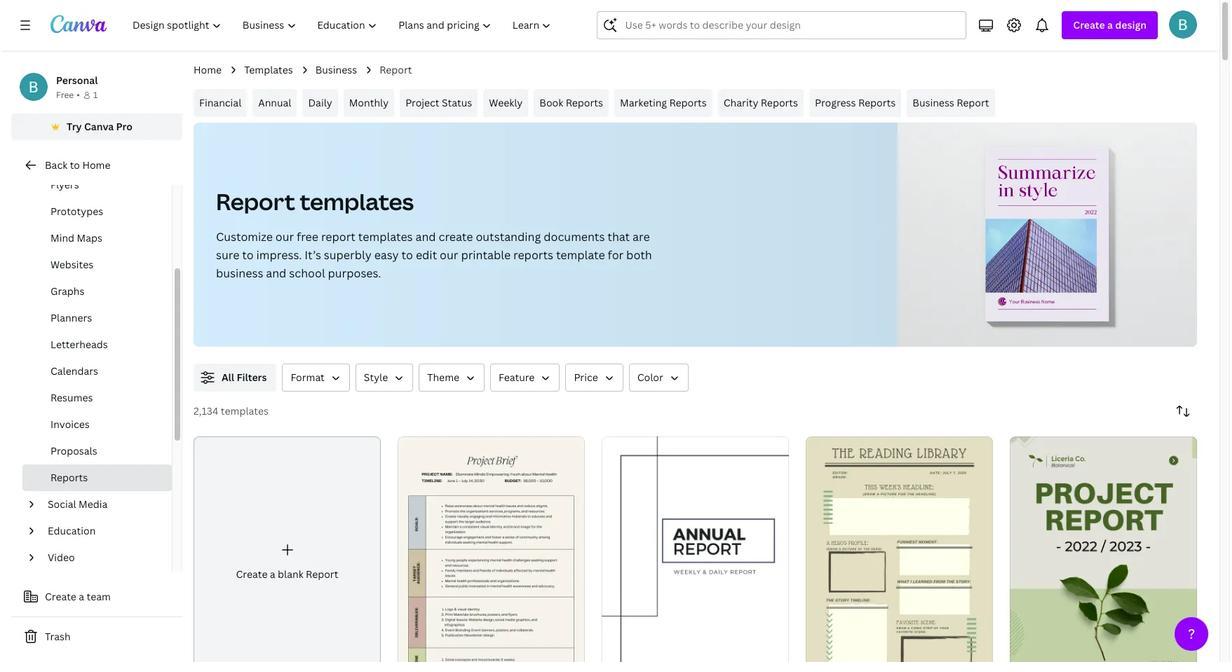 Task type: locate. For each thing, give the bounding box(es) containing it.
•
[[77, 89, 80, 101]]

0 vertical spatial home
[[194, 63, 222, 76]]

marketing
[[620, 96, 667, 109], [48, 578, 95, 591]]

format
[[291, 371, 325, 384]]

1 vertical spatial templates
[[358, 229, 413, 245]]

marketing inside "link"
[[48, 578, 95, 591]]

1 horizontal spatial a
[[270, 568, 275, 581]]

Search search field
[[625, 12, 958, 39]]

and down impress.
[[266, 266, 286, 281]]

for
[[608, 248, 624, 263]]

reports
[[566, 96, 603, 109], [669, 96, 707, 109], [761, 96, 798, 109], [858, 96, 896, 109], [50, 471, 88, 485]]

minimalist simple annual report image
[[602, 437, 789, 663]]

financial link
[[194, 89, 247, 117]]

create a team
[[45, 591, 111, 604]]

a left team
[[79, 591, 84, 604]]

templates down all filters
[[221, 405, 269, 418]]

1 vertical spatial our
[[440, 248, 458, 263]]

graphs
[[50, 285, 85, 298]]

filters
[[237, 371, 267, 384]]

monthly link
[[343, 89, 394, 117]]

marketing for marketing
[[48, 578, 95, 591]]

0 vertical spatial business
[[315, 63, 357, 76]]

0 vertical spatial a
[[1107, 18, 1113, 32]]

reports
[[513, 248, 553, 263]]

0 horizontal spatial business
[[315, 63, 357, 76]]

0 vertical spatial our
[[275, 229, 294, 245]]

our up impress.
[[275, 229, 294, 245]]

brad klo image
[[1169, 11, 1197, 39]]

maps
[[77, 231, 102, 245]]

create inside dropdown button
[[1073, 18, 1105, 32]]

1 horizontal spatial create
[[236, 568, 268, 581]]

create left the "blank"
[[236, 568, 268, 581]]

a for design
[[1107, 18, 1113, 32]]

template
[[556, 248, 605, 263]]

back
[[45, 159, 67, 172]]

1 horizontal spatial home
[[194, 63, 222, 76]]

1 horizontal spatial marketing
[[620, 96, 667, 109]]

a inside dropdown button
[[1107, 18, 1113, 32]]

all filters
[[222, 371, 267, 384]]

a inside 'button'
[[79, 591, 84, 604]]

create
[[1073, 18, 1105, 32], [236, 568, 268, 581], [45, 591, 76, 604]]

to left edit
[[402, 248, 413, 263]]

2 horizontal spatial create
[[1073, 18, 1105, 32]]

1 horizontal spatial our
[[440, 248, 458, 263]]

report templates image
[[898, 123, 1197, 347], [986, 147, 1109, 322]]

weekly
[[489, 96, 523, 109]]

style button
[[355, 364, 413, 392]]

color button
[[629, 364, 689, 392]]

0 vertical spatial marketing
[[620, 96, 667, 109]]

websites
[[50, 258, 93, 271]]

create left team
[[45, 591, 76, 604]]

create a design
[[1073, 18, 1147, 32]]

reports left charity
[[669, 96, 707, 109]]

0 vertical spatial and
[[416, 229, 436, 245]]

reports for charity reports
[[761, 96, 798, 109]]

2 horizontal spatial a
[[1107, 18, 1113, 32]]

trash link
[[11, 624, 182, 652]]

our
[[275, 229, 294, 245], [440, 248, 458, 263]]

education link
[[42, 518, 163, 545]]

create a team button
[[11, 584, 182, 612]]

and up edit
[[416, 229, 436, 245]]

school
[[289, 266, 325, 281]]

0 vertical spatial templates
[[300, 187, 414, 217]]

create inside 'button'
[[45, 591, 76, 604]]

personal
[[56, 74, 98, 87]]

customize
[[216, 229, 273, 245]]

templates
[[244, 63, 293, 76]]

a left the "blank"
[[270, 568, 275, 581]]

create a blank report link
[[194, 437, 381, 663]]

edit
[[416, 248, 437, 263]]

reports down 'proposals' on the left bottom of page
[[50, 471, 88, 485]]

0 horizontal spatial create
[[45, 591, 76, 604]]

0 vertical spatial create
[[1073, 18, 1105, 32]]

to right back
[[70, 159, 80, 172]]

status
[[442, 96, 472, 109]]

and
[[416, 229, 436, 245], [266, 266, 286, 281]]

marketing link
[[42, 572, 163, 598]]

a for team
[[79, 591, 84, 604]]

video
[[48, 551, 75, 565]]

green natural project report image
[[1010, 437, 1197, 663]]

0 horizontal spatial a
[[79, 591, 84, 604]]

charity reports
[[724, 96, 798, 109]]

1 horizontal spatial business
[[913, 96, 954, 109]]

reports right charity
[[761, 96, 798, 109]]

printable
[[461, 248, 511, 263]]

templates
[[300, 187, 414, 217], [358, 229, 413, 245], [221, 405, 269, 418]]

create a blank report element
[[194, 437, 381, 663]]

2 horizontal spatial to
[[402, 248, 413, 263]]

create left design
[[1073, 18, 1105, 32]]

templates up easy
[[358, 229, 413, 245]]

1 vertical spatial create
[[236, 568, 268, 581]]

annual
[[258, 96, 291, 109]]

social media link
[[42, 492, 163, 518]]

try
[[67, 120, 82, 133]]

resumes
[[50, 391, 93, 405]]

resumes link
[[22, 385, 172, 412]]

free •
[[56, 89, 80, 101]]

0 horizontal spatial our
[[275, 229, 294, 245]]

home up financial
[[194, 63, 222, 76]]

mind
[[50, 231, 74, 245]]

feature
[[499, 371, 535, 384]]

0 horizontal spatial and
[[266, 266, 286, 281]]

it's
[[305, 248, 321, 263]]

0 horizontal spatial marketing
[[48, 578, 95, 591]]

to down the customize
[[242, 248, 254, 263]]

proposals link
[[22, 438, 172, 465]]

flyers
[[50, 178, 79, 191]]

impress.
[[256, 248, 302, 263]]

reports right book
[[566, 96, 603, 109]]

our down create
[[440, 248, 458, 263]]

marketing reports
[[620, 96, 707, 109]]

1 vertical spatial marketing
[[48, 578, 95, 591]]

reports right progress
[[858, 96, 896, 109]]

annual link
[[253, 89, 297, 117]]

pro
[[116, 120, 133, 133]]

None search field
[[597, 11, 967, 39]]

2,134 templates
[[194, 405, 269, 418]]

style
[[364, 371, 388, 384]]

2 vertical spatial templates
[[221, 405, 269, 418]]

1 vertical spatial business
[[913, 96, 954, 109]]

2 vertical spatial create
[[45, 591, 76, 604]]

to
[[70, 159, 80, 172], [242, 248, 254, 263], [402, 248, 413, 263]]

beige minimalist elegant project brief report image
[[398, 437, 585, 663]]

report templates
[[216, 187, 414, 217]]

templates up report
[[300, 187, 414, 217]]

a for blank
[[270, 568, 275, 581]]

progress reports
[[815, 96, 896, 109]]

project status link
[[400, 89, 478, 117]]

theme
[[427, 371, 459, 384]]

create a design button
[[1062, 11, 1158, 39]]

0 horizontal spatial home
[[82, 159, 110, 172]]

try canva pro
[[67, 120, 133, 133]]

2 vertical spatial a
[[79, 591, 84, 604]]

1 vertical spatial home
[[82, 159, 110, 172]]

mind maps link
[[22, 225, 172, 252]]

color
[[637, 371, 663, 384]]

progress
[[815, 96, 856, 109]]

graphs link
[[22, 278, 172, 305]]

canva
[[84, 120, 114, 133]]

marketing for marketing reports
[[620, 96, 667, 109]]

a left design
[[1107, 18, 1113, 32]]

1 vertical spatial a
[[270, 568, 275, 581]]

home down try canva pro button
[[82, 159, 110, 172]]

business
[[315, 63, 357, 76], [913, 96, 954, 109]]



Task type: describe. For each thing, give the bounding box(es) containing it.
trash
[[45, 631, 71, 644]]

outstanding
[[476, 229, 541, 245]]

templates for report templates
[[300, 187, 414, 217]]

reports for marketing reports
[[669, 96, 707, 109]]

both
[[626, 248, 652, 263]]

brown simple newspaper book report image
[[806, 437, 993, 663]]

back to home
[[45, 159, 110, 172]]

sure
[[216, 248, 239, 263]]

create for create a team
[[45, 591, 76, 604]]

monthly
[[349, 96, 389, 109]]

price button
[[566, 364, 623, 392]]

planners link
[[22, 305, 172, 332]]

free
[[56, 89, 74, 101]]

flyers link
[[22, 172, 172, 198]]

top level navigation element
[[123, 11, 564, 39]]

all
[[222, 371, 234, 384]]

format button
[[282, 364, 350, 392]]

business for business report
[[913, 96, 954, 109]]

1 vertical spatial and
[[266, 266, 286, 281]]

media
[[79, 498, 108, 511]]

prototypes
[[50, 205, 103, 218]]

feature button
[[490, 364, 560, 392]]

letterheads link
[[22, 332, 172, 358]]

charity
[[724, 96, 758, 109]]

0 horizontal spatial to
[[70, 159, 80, 172]]

reports for progress reports
[[858, 96, 896, 109]]

video link
[[42, 545, 163, 572]]

create
[[439, 229, 473, 245]]

home link
[[194, 62, 222, 78]]

planners
[[50, 311, 92, 325]]

theme button
[[419, 364, 485, 392]]

all filters button
[[194, 364, 277, 392]]

purposes.
[[328, 266, 381, 281]]

daily link
[[303, 89, 338, 117]]

education
[[48, 525, 96, 538]]

templates for 2,134 templates
[[221, 405, 269, 418]]

documents
[[544, 229, 605, 245]]

calendars link
[[22, 358, 172, 385]]

reports for book reports
[[566, 96, 603, 109]]

1 horizontal spatial and
[[416, 229, 436, 245]]

blank
[[278, 568, 303, 581]]

Sort by button
[[1169, 398, 1197, 426]]

customize our free report templates and create outstanding documents that are sure to impress. it's superbly easy to edit our printable reports template for both business and school purposes.
[[216, 229, 652, 281]]

book reports
[[540, 96, 603, 109]]

business for business
[[315, 63, 357, 76]]

templates inside customize our free report templates and create outstanding documents that are sure to impress. it's superbly easy to edit our printable reports template for both business and school purposes.
[[358, 229, 413, 245]]

financial
[[199, 96, 241, 109]]

design
[[1115, 18, 1147, 32]]

daily
[[308, 96, 332, 109]]

book reports link
[[534, 89, 609, 117]]

proposals
[[50, 445, 97, 458]]

free
[[297, 229, 318, 245]]

business link
[[315, 62, 357, 78]]

weekly link
[[483, 89, 528, 117]]

progress reports link
[[809, 89, 901, 117]]

superbly
[[324, 248, 372, 263]]

1 horizontal spatial to
[[242, 248, 254, 263]]

project status
[[405, 96, 472, 109]]

create for create a design
[[1073, 18, 1105, 32]]

1
[[93, 89, 98, 101]]

prototypes link
[[22, 198, 172, 225]]

back to home link
[[11, 151, 182, 180]]

charity reports link
[[718, 89, 804, 117]]

templates link
[[244, 62, 293, 78]]

websites link
[[22, 252, 172, 278]]

project
[[405, 96, 439, 109]]

easy
[[374, 248, 399, 263]]

create for create a blank report
[[236, 568, 268, 581]]

calendars
[[50, 365, 98, 378]]

letterheads
[[50, 338, 108, 351]]

social
[[48, 498, 76, 511]]

that
[[608, 229, 630, 245]]

mind maps
[[50, 231, 102, 245]]

book
[[540, 96, 563, 109]]

business
[[216, 266, 263, 281]]

invoices
[[50, 418, 90, 431]]

price
[[574, 371, 598, 384]]

marketing reports link
[[614, 89, 712, 117]]

try canva pro button
[[11, 114, 182, 140]]

social media
[[48, 498, 108, 511]]



